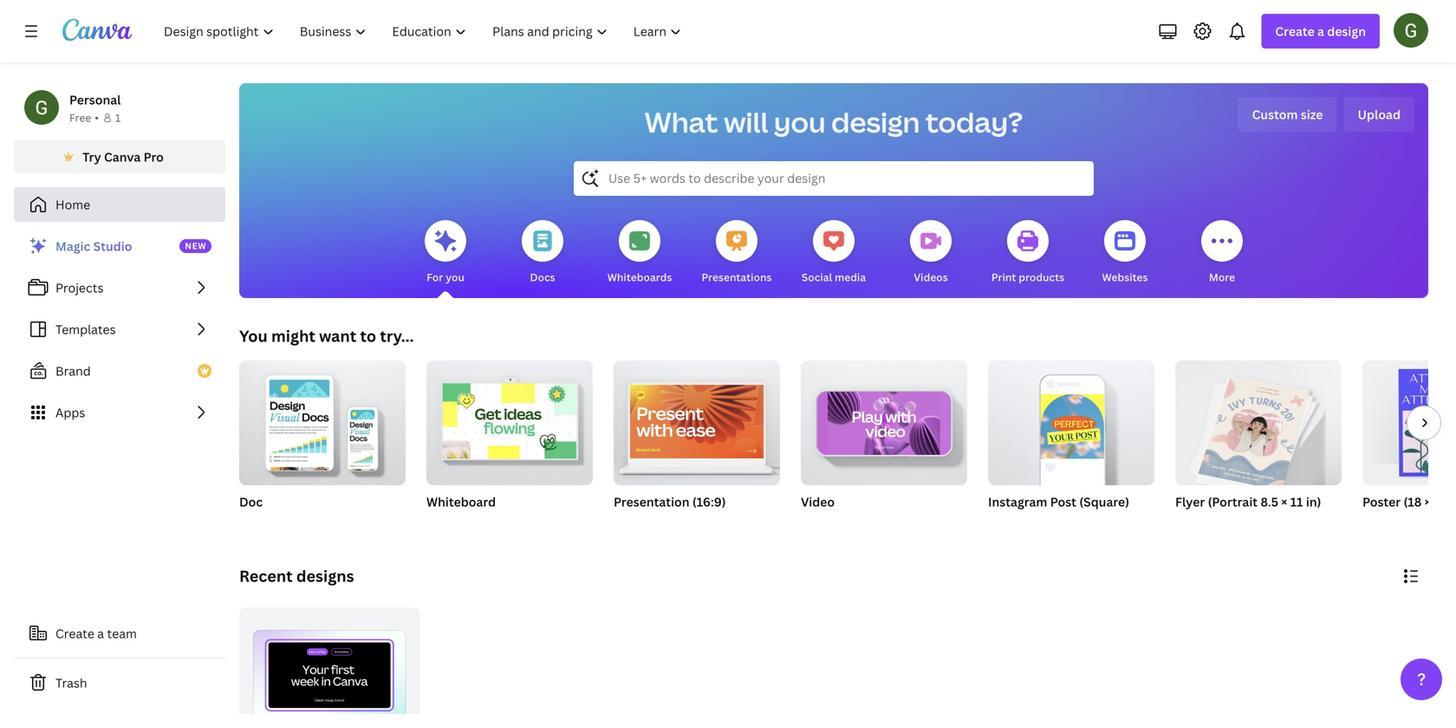 Task type: describe. For each thing, give the bounding box(es) containing it.
you might want to try...
[[239, 326, 414, 347]]

print products
[[992, 270, 1065, 284]]

group for instagram post (square)
[[989, 354, 1155, 486]]

free •
[[69, 111, 99, 125]]

design inside dropdown button
[[1328, 23, 1367, 39]]

create for create a design
[[1276, 23, 1315, 39]]

gary orlando image
[[1394, 13, 1429, 47]]

whiteboard
[[427, 494, 496, 510]]

what will you design today?
[[645, 103, 1024, 141]]

1 horizontal spatial you
[[774, 103, 826, 141]]

trash link
[[14, 666, 225, 701]]

new
[[185, 240, 207, 252]]

24
[[1434, 494, 1448, 510]]

whiteboards
[[608, 270, 672, 284]]

for
[[427, 270, 443, 284]]

websites button
[[1103, 208, 1148, 298]]

want
[[319, 326, 357, 347]]

create a team button
[[14, 617, 225, 651]]

personal
[[69, 91, 121, 108]]

a for team
[[97, 626, 104, 642]]

home
[[55, 196, 90, 213]]

group for poster (18 × 24 in
[[1363, 361, 1457, 486]]

studio
[[93, 238, 132, 254]]

recent
[[239, 566, 293, 587]]

templates link
[[14, 312, 225, 347]]

11
[[1291, 494, 1304, 510]]

for you button
[[425, 208, 467, 298]]

apps
[[55, 405, 85, 421]]

size
[[1301, 106, 1324, 123]]

brand link
[[14, 354, 225, 388]]

brand
[[55, 363, 91, 379]]

•
[[95, 111, 99, 125]]

group for flyer (portrait 8.5 × 11 in)
[[1176, 354, 1342, 491]]

group for doc
[[239, 354, 406, 486]]

you
[[239, 326, 268, 347]]

docs button
[[522, 208, 564, 298]]

upload button
[[1344, 97, 1415, 132]]

in
[[1451, 494, 1457, 510]]

you inside the for you button
[[446, 270, 465, 284]]

home link
[[14, 187, 225, 222]]

(18
[[1404, 494, 1422, 510]]

today?
[[926, 103, 1024, 141]]

team
[[107, 626, 137, 642]]

custom
[[1253, 106, 1299, 123]]

more
[[1209, 270, 1236, 284]]

presentation (16:9)
[[614, 494, 726, 510]]

instagram
[[989, 494, 1048, 510]]

designs
[[296, 566, 354, 587]]

what
[[645, 103, 718, 141]]

media
[[835, 270, 866, 284]]

whiteboards button
[[608, 208, 672, 298]]

poster
[[1363, 494, 1401, 510]]

canva
[[104, 149, 141, 165]]

flyer
[[1176, 494, 1206, 510]]

whiteboard group
[[427, 354, 593, 532]]

custom size button
[[1239, 97, 1338, 132]]

list containing magic studio
[[14, 229, 225, 430]]

social media
[[802, 270, 866, 284]]

for you
[[427, 270, 465, 284]]

group for whiteboard
[[427, 354, 593, 486]]

presentation (16:9) group
[[614, 354, 780, 532]]

(16:9)
[[693, 494, 726, 510]]

doc group
[[239, 354, 406, 532]]



Task type: locate. For each thing, give the bounding box(es) containing it.
a up size
[[1318, 23, 1325, 39]]

1 vertical spatial create
[[55, 626, 94, 642]]

free
[[69, 111, 91, 125]]

× left 24
[[1425, 494, 1431, 510]]

you right will
[[774, 103, 826, 141]]

presentations
[[702, 270, 772, 284]]

try
[[82, 149, 101, 165]]

create up custom size dropdown button
[[1276, 23, 1315, 39]]

1 horizontal spatial create
[[1276, 23, 1315, 39]]

video group
[[801, 354, 968, 532]]

try canva pro
[[82, 149, 164, 165]]

create
[[1276, 23, 1315, 39], [55, 626, 94, 642]]

websites
[[1103, 270, 1148, 284]]

videos button
[[910, 208, 952, 298]]

create inside create a team button
[[55, 626, 94, 642]]

a left team
[[97, 626, 104, 642]]

group for video
[[801, 354, 968, 486]]

a inside dropdown button
[[1318, 23, 1325, 39]]

0 vertical spatial create
[[1276, 23, 1315, 39]]

design left 'gary orlando' icon
[[1328, 23, 1367, 39]]

create a team
[[55, 626, 137, 642]]

0 vertical spatial a
[[1318, 23, 1325, 39]]

1 × from the left
[[1282, 494, 1288, 510]]

might
[[271, 326, 316, 347]]

create inside create a design dropdown button
[[1276, 23, 1315, 39]]

social
[[802, 270, 833, 284]]

more button
[[1202, 208, 1243, 298]]

create for create a team
[[55, 626, 94, 642]]

top level navigation element
[[153, 14, 697, 49]]

0 horizontal spatial ×
[[1282, 494, 1288, 510]]

projects link
[[14, 271, 225, 305]]

presentations button
[[702, 208, 772, 298]]

you right "for"
[[446, 270, 465, 284]]

in)
[[1307, 494, 1322, 510]]

products
[[1019, 270, 1065, 284]]

post
[[1051, 494, 1077, 510]]

(square)
[[1080, 494, 1130, 510]]

0 horizontal spatial you
[[446, 270, 465, 284]]

will
[[724, 103, 769, 141]]

(portrait
[[1208, 494, 1258, 510]]

you
[[774, 103, 826, 141], [446, 270, 465, 284]]

group for presentation (16:9)
[[614, 354, 780, 486]]

8.5
[[1261, 494, 1279, 510]]

0 horizontal spatial design
[[832, 103, 920, 141]]

1 horizontal spatial design
[[1328, 23, 1367, 39]]

0 horizontal spatial a
[[97, 626, 104, 642]]

upload
[[1358, 106, 1401, 123]]

1 horizontal spatial ×
[[1425, 494, 1431, 510]]

doc
[[239, 494, 263, 510]]

Search search field
[[609, 162, 1060, 195]]

group
[[239, 354, 406, 486], [427, 354, 593, 486], [614, 354, 780, 486], [801, 354, 968, 486], [989, 354, 1155, 486], [1176, 354, 1342, 491], [1363, 361, 1457, 486]]

video
[[801, 494, 835, 510]]

1 vertical spatial design
[[832, 103, 920, 141]]

instagram post (square)
[[989, 494, 1130, 510]]

design up search search box
[[832, 103, 920, 141]]

presentation
[[614, 494, 690, 510]]

create left team
[[55, 626, 94, 642]]

0 horizontal spatial create
[[55, 626, 94, 642]]

try...
[[380, 326, 414, 347]]

design
[[1328, 23, 1367, 39], [832, 103, 920, 141]]

1 vertical spatial you
[[446, 270, 465, 284]]

1 horizontal spatial a
[[1318, 23, 1325, 39]]

1
[[115, 111, 121, 125]]

×
[[1282, 494, 1288, 510], [1425, 494, 1431, 510]]

a for design
[[1318, 23, 1325, 39]]

apps link
[[14, 395, 225, 430]]

print
[[992, 270, 1017, 284]]

docs
[[530, 270, 555, 284]]

trash
[[55, 675, 87, 692]]

magic
[[55, 238, 90, 254]]

poster (18 × 24 in
[[1363, 494, 1457, 510]]

0 vertical spatial design
[[1328, 23, 1367, 39]]

None search field
[[574, 161, 1094, 196]]

0 vertical spatial you
[[774, 103, 826, 141]]

videos
[[914, 270, 948, 284]]

projects
[[55, 280, 104, 296]]

1 vertical spatial a
[[97, 626, 104, 642]]

magic studio
[[55, 238, 132, 254]]

flyer (portrait 8.5 × 11 in)
[[1176, 494, 1322, 510]]

flyer (portrait 8.5 × 11 in) group
[[1176, 354, 1342, 532]]

2 × from the left
[[1425, 494, 1431, 510]]

pro
[[144, 149, 164, 165]]

a
[[1318, 23, 1325, 39], [97, 626, 104, 642]]

× left 11
[[1282, 494, 1288, 510]]

create a design button
[[1262, 14, 1380, 49]]

custom size
[[1253, 106, 1324, 123]]

templates
[[55, 321, 116, 338]]

poster (18 × 24 in portrait) group
[[1363, 361, 1457, 532]]

instagram post (square) group
[[989, 354, 1155, 532]]

create a design
[[1276, 23, 1367, 39]]

a inside button
[[97, 626, 104, 642]]

recent designs
[[239, 566, 354, 587]]

print products button
[[992, 208, 1065, 298]]

try canva pro button
[[14, 140, 225, 173]]

to
[[360, 326, 376, 347]]

list
[[14, 229, 225, 430]]

social media button
[[802, 208, 866, 298]]



Task type: vqa. For each thing, say whether or not it's contained in the screenshot.
Happy Happy
no



